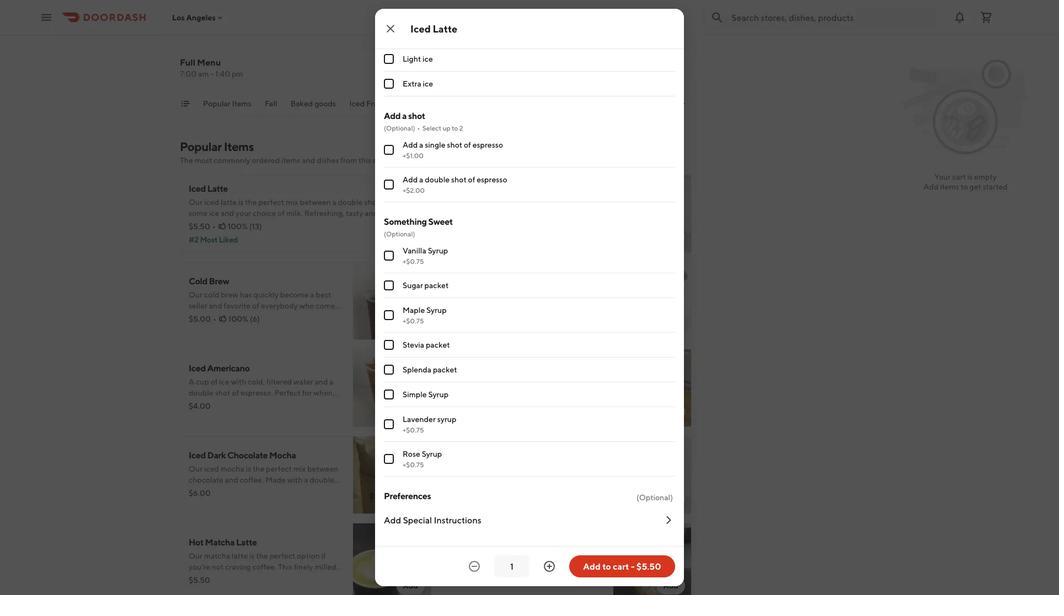 Task type: vqa. For each thing, say whether or not it's contained in the screenshot.
is
yes



Task type: locate. For each thing, give the bounding box(es) containing it.
latte up "iced"
[[207, 183, 228, 194]]

iced left the americano
[[189, 363, 206, 374]]

• left select
[[417, 124, 420, 132]]

and left teas
[[742, 99, 755, 108]]

of inside add a single shot of espresso +$1.00
[[464, 140, 471, 150]]

a down "specials"
[[402, 111, 407, 121]]

lavender syrup +$0.75
[[403, 415, 456, 434]]

los angeles button
[[172, 13, 224, 22]]

refreshing,
[[304, 209, 344, 218]]

1 +$0.75 from the top
[[403, 258, 424, 265]]

espresso inside add a single shot of espresso +$1.00
[[473, 140, 503, 150]]

0 vertical spatial to
[[452, 124, 458, 132]]

• for iced latte
[[212, 222, 216, 231]]

syrup for simple syrup
[[428, 390, 449, 399]]

iced vanilla latte image
[[613, 349, 692, 428]]

latte down "regular ice"
[[433, 23, 457, 34]]

sugar
[[403, 281, 423, 290]]

0 horizontal spatial is
[[238, 198, 244, 207]]

popular items button
[[203, 98, 252, 116]]

0 vertical spatial $5.50
[[189, 222, 210, 231]]

open menu image
[[40, 11, 53, 24]]

vegan
[[449, 538, 474, 548]]

add a shot group
[[384, 110, 675, 202]]

iced left scroll menu navigation right icon
[[662, 99, 677, 108]]

to inside your cart is empty add items to get started
[[961, 182, 968, 191]]

iced inside iced latte our iced latte is the perfect mix between a double shot of espresso, some ice and your choice of milk. refreshing, tasty and perfect in any weather. 16 oz.
[[189, 183, 206, 194]]

iced americano
[[189, 363, 250, 374]]

iced
[[410, 23, 431, 34], [349, 99, 365, 108], [662, 99, 677, 108], [189, 183, 206, 194], [189, 363, 206, 374], [449, 363, 466, 374], [189, 450, 206, 461]]

add to cart - $5.50 button
[[569, 556, 675, 578]]

1 vertical spatial popular
[[180, 140, 222, 154]]

hot left "matcha,"
[[679, 99, 692, 108]]

+$2.00
[[403, 186, 425, 194]]

iced latte
[[410, 23, 457, 34]]

a inside add a shot (optional) • select up to 2
[[402, 111, 407, 121]]

latte inside dialog
[[433, 23, 457, 34]]

a up +$2.00
[[419, 175, 423, 184]]

latte
[[221, 198, 237, 207]]

+$0.75 for vanilla
[[403, 258, 424, 265]]

double down add a single shot of espresso +$1.00
[[425, 175, 450, 184]]

+$0.75 up sugar
[[403, 258, 424, 265]]

2 vertical spatial to
[[603, 562, 611, 572]]

items inside button
[[232, 99, 252, 108]]

espresso for add a double shot of espresso
[[477, 175, 507, 184]]

fall
[[265, 99, 277, 108]]

ice up iced latte
[[432, 5, 442, 14]]

- inside full menu 7:00 am - 1:40 pm
[[210, 69, 214, 78]]

simple syrup
[[403, 390, 449, 399]]

to down oats
[[603, 562, 611, 572]]

add button for iced vanilla latte
[[657, 403, 685, 421]]

+$0.75 down lavender
[[403, 426, 424, 434]]

popular for popular items
[[203, 99, 230, 108]]

of right single
[[464, 140, 471, 150]]

(optional) inside something sweet (optional)
[[384, 230, 415, 238]]

+$0.75 for maple
[[403, 317, 424, 325]]

0 horizontal spatial -
[[210, 69, 214, 78]]

a
[[402, 111, 407, 121], [419, 140, 423, 150], [419, 175, 423, 184], [332, 198, 336, 207]]

0 vertical spatial hot
[[679, 99, 692, 108]]

hot left matcha
[[189, 538, 204, 548]]

your
[[236, 209, 251, 218]]

3 +$0.75 from the top
[[403, 426, 424, 434]]

iced left frank
[[349, 99, 365, 108]]

vanilla syrup +$0.75
[[403, 246, 448, 265]]

+$0.75
[[403, 258, 424, 265], [403, 317, 424, 325], [403, 426, 424, 434], [403, 461, 424, 469]]

+$0.75 down the maple
[[403, 317, 424, 325]]

1 horizontal spatial hot
[[449, 276, 464, 287]]

almond
[[475, 538, 507, 548]]

1 vertical spatial (optional)
[[384, 230, 415, 238]]

items up commonly
[[224, 140, 254, 154]]

syrup down sweet
[[428, 246, 448, 255]]

2 +$0.75 from the top
[[403, 317, 424, 325]]

1 vertical spatial 100%
[[228, 315, 248, 324]]

1 horizontal spatial vanilla
[[468, 363, 494, 374]]

ice for extra ice
[[423, 79, 433, 88]]

a up +$1.00
[[419, 140, 423, 150]]

espresso up the add a double shot of espresso +$2.00
[[473, 140, 503, 150]]

vanilla up 92%
[[468, 363, 494, 374]]

1 vertical spatial packet
[[426, 341, 450, 350]]

items inside your cart is empty add items to get started
[[940, 182, 959, 191]]

popular inside button
[[203, 99, 230, 108]]

shot down 2
[[447, 140, 462, 150]]

some
[[189, 209, 207, 218]]

2 horizontal spatial hot
[[679, 99, 692, 108]]

100% left (6) in the left bottom of the page
[[228, 315, 248, 324]]

0 vertical spatial 100%
[[228, 222, 248, 231]]

hot right "sugar packet"
[[449, 276, 464, 287]]

ice right extra
[[423, 79, 433, 88]]

0 horizontal spatial $6.00
[[189, 489, 211, 498]]

• right $6.25
[[472, 402, 475, 411]]

ice for no ice
[[415, 30, 425, 39]]

syrup right simple
[[428, 390, 449, 399]]

0 horizontal spatial cart
[[613, 562, 629, 572]]

iced up our
[[189, 183, 206, 194]]

4 +$0.75 from the top
[[403, 461, 424, 469]]

0 vertical spatial items
[[232, 99, 252, 108]]

popular down 1:40
[[203, 99, 230, 108]]

los
[[172, 13, 185, 22]]

the
[[180, 156, 193, 165]]

iced dark chocolate mocha
[[189, 450, 296, 461]]

popular inside 'popular items the most commonly ordered items and dishes from this store'
[[180, 140, 222, 154]]

Regular ice checkbox
[[384, 4, 394, 14]]

100%
[[228, 222, 248, 231], [228, 315, 248, 324]]

• inside add a shot (optional) • select up to 2
[[417, 124, 420, 132]]

ice down "iced"
[[209, 209, 219, 218]]

latte inside iced latte our iced latte is the perfect mix between a double shot of espresso, some ice and your choice of milk. refreshing, tasty and perfect in any weather. 16 oz.
[[207, 183, 228, 194]]

popular
[[203, 99, 230, 108], [180, 140, 222, 154]]

iced for iced latte
[[410, 23, 431, 34]]

iced americano image
[[353, 349, 431, 428]]

+$0.75 inside maple syrup +$0.75
[[403, 317, 424, 325]]

perfect up choice
[[258, 198, 284, 207]]

add a shot (optional) • select up to 2
[[384, 111, 463, 132]]

close iced latte image
[[384, 22, 397, 35]]

+$0.75 down rose
[[403, 461, 424, 469]]

vanilla down something sweet (optional)
[[403, 246, 426, 255]]

items
[[281, 156, 300, 165], [940, 182, 959, 191]]

100% (6)
[[228, 315, 260, 324]]

• up #2 most liked
[[212, 222, 216, 231]]

of
[[195, 10, 201, 18], [464, 140, 471, 150], [468, 175, 475, 184], [381, 198, 388, 207], [278, 209, 285, 218]]

latte
[[433, 23, 457, 34], [207, 183, 228, 194], [466, 276, 486, 287], [495, 363, 516, 374], [236, 538, 257, 548]]

no
[[403, 30, 413, 39]]

is inside your cart is empty add items to get started
[[968, 172, 973, 182]]

1 horizontal spatial is
[[968, 172, 973, 182]]

1 horizontal spatial double
[[425, 175, 450, 184]]

of left 5
[[195, 10, 201, 18]]

0 vertical spatial vanilla
[[403, 246, 426, 255]]

0 vertical spatial is
[[968, 172, 973, 182]]

syrup right rose
[[422, 450, 442, 459]]

shot down add a single shot of espresso +$1.00
[[451, 175, 467, 184]]

1 vertical spatial hot
[[449, 276, 464, 287]]

to left 2
[[452, 124, 458, 132]]

items down your
[[940, 182, 959, 191]]

+$0.75 for rose
[[403, 461, 424, 469]]

None checkbox
[[384, 311, 394, 321], [384, 420, 394, 430], [384, 311, 394, 321], [384, 420, 394, 430]]

1 vertical spatial is
[[238, 198, 244, 207]]

+$0.75 for lavender
[[403, 426, 424, 434]]

perfect
[[258, 198, 284, 207], [379, 209, 405, 218]]

and left dishes
[[302, 156, 315, 165]]

to left get
[[961, 182, 968, 191]]

of left espresso,
[[381, 198, 388, 207]]

7:00
[[180, 69, 197, 78]]

add inside add a shot (optional) • select up to 2
[[384, 111, 401, 121]]

1 vertical spatial espresso
[[477, 175, 507, 184]]

double inside the add a double shot of espresso +$2.00
[[425, 175, 450, 184]]

specials
[[388, 99, 417, 108]]

preferences
[[384, 491, 431, 502]]

items left fall
[[232, 99, 252, 108]]

iced frank specials
[[349, 99, 417, 108]]

ice for light ice
[[423, 54, 433, 63]]

#2
[[189, 235, 199, 244]]

+$0.75 inside rose syrup +$0.75
[[403, 461, 424, 469]]

a inside the add a double shot of espresso +$2.00
[[419, 175, 423, 184]]

shot inside add a single shot of espresso +$1.00
[[447, 140, 462, 150]]

0 vertical spatial items
[[281, 156, 300, 165]]

0 vertical spatial -
[[210, 69, 214, 78]]

ice right the light
[[423, 54, 433, 63]]

0 horizontal spatial items
[[281, 156, 300, 165]]

syrup inside rose syrup +$0.75
[[422, 450, 442, 459]]

iced down "regular ice"
[[410, 23, 431, 34]]

hot inside button
[[679, 99, 692, 108]]

cold brew
[[189, 276, 229, 287]]

0 vertical spatial $6.00
[[449, 228, 471, 237]]

ice right no
[[415, 30, 425, 39]]

dark
[[207, 450, 226, 461]]

1 vertical spatial $5.50
[[637, 562, 661, 572]]

of inside the add a double shot of espresso +$2.00
[[468, 175, 475, 184]]

double up tasty
[[338, 198, 363, 207]]

syrup for maple syrup +$0.75
[[426, 306, 447, 315]]

latte right "sugar packet"
[[466, 276, 486, 287]]

to inside add to cart - $5.50 button
[[603, 562, 611, 572]]

latte up 92% (14)
[[495, 363, 516, 374]]

milk.
[[286, 209, 303, 218]]

0 vertical spatial packet
[[425, 281, 449, 290]]

100% down "your"
[[228, 222, 248, 231]]

0 vertical spatial double
[[425, 175, 450, 184]]

shot left espresso,
[[364, 198, 380, 207]]

0 horizontal spatial to
[[452, 124, 458, 132]]

espresso down add a single shot of espresso +$1.00
[[477, 175, 507, 184]]

decrease quantity by 1 image
[[468, 561, 481, 574]]

+$0.75 inside vanilla syrup +$0.75
[[403, 258, 424, 265]]

$4.00
[[189, 402, 211, 411]]

1 vertical spatial -
[[631, 562, 635, 572]]

$5.50 for $5.50 •
[[189, 222, 210, 231]]

items right ordered
[[281, 156, 300, 165]]

0 vertical spatial (optional)
[[384, 124, 415, 132]]

iced left dark
[[189, 450, 206, 461]]

1 horizontal spatial cart
[[952, 172, 966, 182]]

add button for cold brew
[[396, 316, 425, 334]]

0 vertical spatial cart
[[952, 172, 966, 182]]

popular up most
[[180, 140, 222, 154]]

maple
[[403, 306, 425, 315]]

popular for popular items the most commonly ordered items and dishes from this store
[[180, 140, 222, 154]]

packet for stevia packet
[[426, 341, 450, 350]]

add button for iced americano
[[396, 403, 425, 421]]

regular ice
[[403, 5, 442, 14]]

2 vertical spatial $5.50
[[189, 576, 210, 585]]

1 horizontal spatial $6.00
[[449, 228, 471, 237]]

iced latte our iced latte is the perfect mix between a double shot of espresso, some ice and your choice of milk. refreshing, tasty and perfect in any weather. 16 oz.
[[189, 183, 422, 229]]

is left 'the'
[[238, 198, 244, 207]]

iced for iced dark chocolate mocha
[[189, 450, 206, 461]]

packet right stevia
[[426, 341, 450, 350]]

$6.25
[[449, 402, 469, 411]]

latte for iced latte
[[433, 23, 457, 34]]

to inside add a shot (optional) • select up to 2
[[452, 124, 458, 132]]

rose
[[403, 450, 420, 459]]

0 horizontal spatial double
[[338, 198, 363, 207]]

add inside your cart is empty add items to get started
[[924, 182, 939, 191]]

$6.00 down dark
[[189, 489, 211, 498]]

regular
[[403, 5, 430, 14]]

0 horizontal spatial vanilla
[[403, 246, 426, 255]]

+$0.75 inside the lavender syrup +$0.75
[[403, 426, 424, 434]]

syrup inside vanilla syrup +$0.75
[[428, 246, 448, 255]]

2
[[459, 124, 463, 132]]

0 horizontal spatial hot
[[189, 538, 204, 548]]

0 vertical spatial popular
[[203, 99, 230, 108]]

store
[[373, 156, 391, 165]]

items inside 'popular items the most commonly ordered items and dishes from this store'
[[224, 140, 254, 154]]

(14)
[[503, 402, 516, 411]]

extra
[[403, 79, 421, 88]]

(13)
[[249, 222, 262, 231]]

2 vertical spatial (optional)
[[637, 493, 673, 503]]

iced inside dialog
[[410, 23, 431, 34]]

vanilla
[[403, 246, 426, 255], [468, 363, 494, 374]]

(6)
[[250, 315, 260, 324]]

espresso inside the add a double shot of espresso +$2.00
[[477, 175, 507, 184]]

packet right the splenda
[[433, 365, 457, 375]]

1 horizontal spatial -
[[631, 562, 635, 572]]

100% for cold brew
[[228, 315, 248, 324]]

hot for hot matcha latte
[[189, 538, 204, 548]]

shot inside iced latte our iced latte is the perfect mix between a double shot of espresso, some ice and your choice of milk. refreshing, tasty and perfect in any weather. 16 oz.
[[364, 198, 380, 207]]

add button for vegan almond blueberry overnight oats
[[657, 578, 685, 595]]

syrup for rose syrup +$0.75
[[422, 450, 442, 459]]

1 vertical spatial cart
[[613, 562, 629, 572]]

items
[[232, 99, 252, 108], [224, 140, 254, 154]]

espresso for add a single shot of espresso
[[473, 140, 503, 150]]

add button
[[396, 229, 425, 247], [396, 316, 425, 334], [396, 403, 425, 421], [657, 403, 685, 421], [396, 490, 425, 508], [657, 490, 685, 508], [396, 578, 425, 595], [657, 578, 685, 595]]

iced up $6.25
[[449, 363, 466, 374]]

1 vertical spatial items
[[224, 140, 254, 154]]

shot down "specials"
[[408, 111, 425, 121]]

matcha,
[[694, 99, 722, 108]]

0 vertical spatial espresso
[[473, 140, 503, 150]]

None checkbox
[[384, 145, 394, 155], [384, 180, 394, 190], [384, 251, 394, 261], [384, 455, 394, 465], [384, 145, 394, 155], [384, 180, 394, 190], [384, 251, 394, 261], [384, 455, 394, 465]]

popular items the most commonly ordered items and dishes from this store
[[180, 140, 391, 165]]

of down add a single shot of espresso +$1.00
[[468, 175, 475, 184]]

iced hot matcha, chai and teas
[[662, 99, 772, 108]]

something
[[384, 217, 427, 227]]

1 vertical spatial items
[[940, 182, 959, 191]]

simple
[[403, 390, 427, 399]]

perfect down espresso,
[[379, 209, 405, 218]]

popular items
[[203, 99, 252, 108]]

•
[[417, 124, 420, 132], [212, 222, 216, 231], [213, 315, 216, 324], [472, 402, 475, 411]]

syrup right the maple
[[426, 306, 447, 315]]

Extra ice checkbox
[[384, 79, 394, 89]]

a inside add a single shot of espresso +$1.00
[[419, 140, 423, 150]]

1 vertical spatial perfect
[[379, 209, 405, 218]]

add to cart - $5.50
[[583, 562, 661, 572]]

(optional) inside add a shot (optional) • select up to 2
[[384, 124, 415, 132]]

packet for sugar packet
[[425, 281, 449, 290]]

1 vertical spatial double
[[338, 198, 363, 207]]

No ice checkbox
[[384, 29, 394, 39]]

• right $5.00
[[213, 315, 216, 324]]

group
[[384, 0, 675, 97]]

2 vertical spatial packet
[[433, 365, 457, 375]]

0 horizontal spatial perfect
[[258, 198, 284, 207]]

a for single
[[419, 140, 423, 150]]

1 vertical spatial to
[[961, 182, 968, 191]]

double
[[425, 175, 450, 184], [338, 198, 363, 207]]

syrup inside maple syrup +$0.75
[[426, 306, 447, 315]]

notification bell image
[[953, 11, 967, 24]]

iced for iced frank specials
[[349, 99, 365, 108]]

2 horizontal spatial to
[[961, 182, 968, 191]]

packet right sugar
[[425, 281, 449, 290]]

is up get
[[968, 172, 973, 182]]

hot for hot latte
[[449, 276, 464, 287]]

$6.00 down sweet
[[449, 228, 471, 237]]

2 vertical spatial hot
[[189, 538, 204, 548]]

add button for hot matcha latte
[[396, 578, 425, 595]]

liked
[[219, 235, 238, 244]]

1 horizontal spatial to
[[603, 562, 611, 572]]

double inside iced latte our iced latte is the perfect mix between a double shot of espresso, some ice and your choice of milk. refreshing, tasty and perfect in any weather. 16 oz.
[[338, 198, 363, 207]]

cold
[[189, 276, 207, 287]]

hot matcha latte image
[[353, 524, 431, 596]]

#2 most liked
[[189, 235, 238, 244]]

a up refreshing,
[[332, 198, 336, 207]]

stevia packet
[[403, 341, 450, 350]]

1 horizontal spatial items
[[940, 182, 959, 191]]



Task type: describe. For each thing, give the bounding box(es) containing it.
instructions
[[434, 516, 481, 526]]

full
[[180, 57, 195, 68]]

am
[[198, 69, 209, 78]]

this
[[359, 156, 371, 165]]

and inside button
[[742, 99, 755, 108]]

1 vertical spatial vanilla
[[468, 363, 494, 374]]

pm
[[232, 69, 243, 78]]

special
[[403, 516, 432, 526]]

sweet
[[428, 217, 453, 227]]

get
[[970, 182, 981, 191]]

your
[[935, 172, 951, 182]]

hot latte image
[[613, 262, 692, 340]]

cold brew image
[[353, 262, 431, 340]]

espresso,
[[390, 198, 422, 207]]

mix
[[286, 198, 298, 207]]

Sugar packet checkbox
[[384, 281, 394, 291]]

add inside add a single shot of espresso +$1.00
[[403, 140, 418, 150]]

empty
[[974, 172, 997, 182]]

select
[[422, 124, 441, 132]]

syrup for vanilla syrup +$0.75
[[428, 246, 448, 255]]

overnight oats apple cinnamon image
[[613, 436, 692, 515]]

iced for iced americano
[[189, 363, 206, 374]]

the
[[245, 198, 257, 207]]

5
[[202, 10, 206, 18]]

cart inside your cart is empty add items to get started
[[952, 172, 966, 182]]

vegan almond blueberry overnight oats image
[[613, 524, 692, 596]]

$5.50 inside add to cart - $5.50 button
[[637, 562, 661, 572]]

a inside iced latte our iced latte is the perfect mix between a double shot of espresso, some ice and your choice of milk. refreshing, tasty and perfect in any weather. 16 oz.
[[332, 198, 336, 207]]

16
[[234, 220, 242, 229]]

blueberry
[[508, 538, 546, 548]]

100% for iced latte
[[228, 222, 248, 231]]

light
[[403, 54, 421, 63]]

from
[[341, 156, 357, 165]]

goods
[[315, 99, 336, 108]]

almond blueberry overnight oats image
[[613, 175, 692, 253]]

a for double
[[419, 175, 423, 184]]

Stevia packet checkbox
[[384, 340, 394, 350]]

• for cold brew
[[213, 315, 216, 324]]

Splenda packet checkbox
[[384, 365, 394, 375]]

matcha
[[205, 538, 235, 548]]

your cart is empty add items to get started
[[924, 172, 1008, 191]]

Simple Syrup checkbox
[[384, 390, 394, 400]]

weather.
[[203, 220, 233, 229]]

something sweet group
[[384, 216, 675, 477]]

iced latte dialog
[[375, 0, 684, 587]]

a for shot
[[402, 111, 407, 121]]

vanilla inside vanilla syrup +$0.75
[[403, 246, 426, 255]]

shot inside the add a double shot of espresso +$2.00
[[451, 175, 467, 184]]

overnight
[[548, 538, 588, 548]]

splenda
[[403, 365, 432, 375]]

rose syrup +$0.75
[[403, 450, 442, 469]]

1 horizontal spatial perfect
[[379, 209, 405, 218]]

• for iced vanilla latte
[[472, 402, 475, 411]]

hot latte
[[449, 276, 486, 287]]

tasty
[[346, 209, 363, 218]]

something sweet (optional)
[[384, 217, 453, 238]]

add button for iced dark chocolate mocha
[[396, 490, 425, 508]]

shot inside add a shot (optional) • select up to 2
[[408, 111, 425, 121]]

oats
[[590, 538, 608, 548]]

1 vertical spatial $6.00
[[189, 489, 211, 498]]

oz.
[[244, 220, 254, 229]]

group containing regular ice
[[384, 0, 675, 97]]

1:40
[[215, 69, 230, 78]]

americano
[[207, 363, 250, 374]]

up
[[443, 124, 451, 132]]

maple syrup +$0.75
[[403, 306, 447, 325]]

most
[[195, 156, 212, 165]]

frank
[[366, 99, 386, 108]]

and right tasty
[[365, 209, 378, 218]]

most
[[200, 235, 217, 244]]

packet for splenda packet
[[433, 365, 457, 375]]

add inside the add a double shot of espresso +$2.00
[[403, 175, 418, 184]]

iced dark chocolate mocha image
[[353, 436, 431, 515]]

0 vertical spatial perfect
[[258, 198, 284, 207]]

- inside button
[[631, 562, 635, 572]]

100% (13)
[[228, 222, 262, 231]]

no ice
[[403, 30, 425, 39]]

any
[[189, 220, 201, 229]]

items for popular items
[[232, 99, 252, 108]]

chocolate
[[227, 450, 268, 461]]

fall button
[[265, 98, 277, 116]]

iced frank specials button
[[349, 98, 417, 116]]

our
[[189, 198, 203, 207]]

splenda packet
[[403, 365, 457, 375]]

sugar packet
[[403, 281, 449, 290]]

iced for iced vanilla latte
[[449, 363, 466, 374]]

baked goods button
[[291, 98, 336, 116]]

0 items, open order cart image
[[980, 11, 993, 24]]

syrup
[[437, 415, 456, 424]]

between
[[300, 198, 331, 207]]

teas
[[757, 99, 772, 108]]

of 5 stars
[[195, 10, 221, 18]]

Light ice checkbox
[[384, 54, 394, 64]]

chai
[[724, 99, 740, 108]]

is inside iced latte our iced latte is the perfect mix between a double shot of espresso, some ice and your choice of milk. refreshing, tasty and perfect in any weather. 16 oz.
[[238, 198, 244, 207]]

extra ice
[[403, 79, 433, 88]]

Current quantity is 1 number field
[[501, 561, 523, 573]]

iced
[[204, 198, 219, 207]]

iced for iced latte our iced latte is the perfect mix between a double shot of espresso, some ice and your choice of milk. refreshing, tasty and perfect in any weather. 16 oz.
[[189, 183, 206, 194]]

light ice
[[403, 54, 433, 63]]

$5.00
[[189, 315, 211, 324]]

latte right matcha
[[236, 538, 257, 548]]

and down latte
[[221, 209, 234, 218]]

iced hot matcha, chai and teas button
[[662, 98, 772, 116]]

lavender
[[403, 415, 436, 424]]

and inside 'popular items the most commonly ordered items and dishes from this store'
[[302, 156, 315, 165]]

$5.50 for $5.50
[[189, 576, 210, 585]]

Item Search search field
[[533, 65, 683, 77]]

add special instructions button
[[384, 506, 675, 536]]

items for popular items the most commonly ordered items and dishes from this store
[[224, 140, 254, 154]]

mocha
[[269, 450, 296, 461]]

cart inside button
[[613, 562, 629, 572]]

iced vanilla latte
[[449, 363, 516, 374]]

$6.25 •
[[449, 402, 475, 411]]

ice for regular ice
[[432, 5, 442, 14]]

of left the milk.
[[278, 209, 285, 218]]

$5.50 •
[[189, 222, 216, 231]]

scroll menu navigation right image
[[679, 99, 687, 108]]

ordered
[[252, 156, 280, 165]]

ice inside iced latte our iced latte is the perfect mix between a double shot of espresso, some ice and your choice of milk. refreshing, tasty and perfect in any weather. 16 oz.
[[209, 209, 219, 218]]

menu
[[197, 57, 221, 68]]

stevia
[[403, 341, 424, 350]]

latte for hot latte
[[466, 276, 486, 287]]

items inside 'popular items the most commonly ordered items and dishes from this store'
[[281, 156, 300, 165]]

92%
[[487, 402, 502, 411]]

add a single shot of espresso +$1.00
[[403, 140, 503, 159]]

+$1.00
[[403, 152, 424, 159]]

increase quantity by 1 image
[[543, 561, 556, 574]]

iced for iced hot matcha, chai and teas
[[662, 99, 677, 108]]

stars
[[207, 10, 221, 18]]

latte for iced latte our iced latte is the perfect mix between a double shot of espresso, some ice and your choice of milk. refreshing, tasty and perfect in any weather. 16 oz.
[[207, 183, 228, 194]]

single
[[425, 140, 446, 150]]



